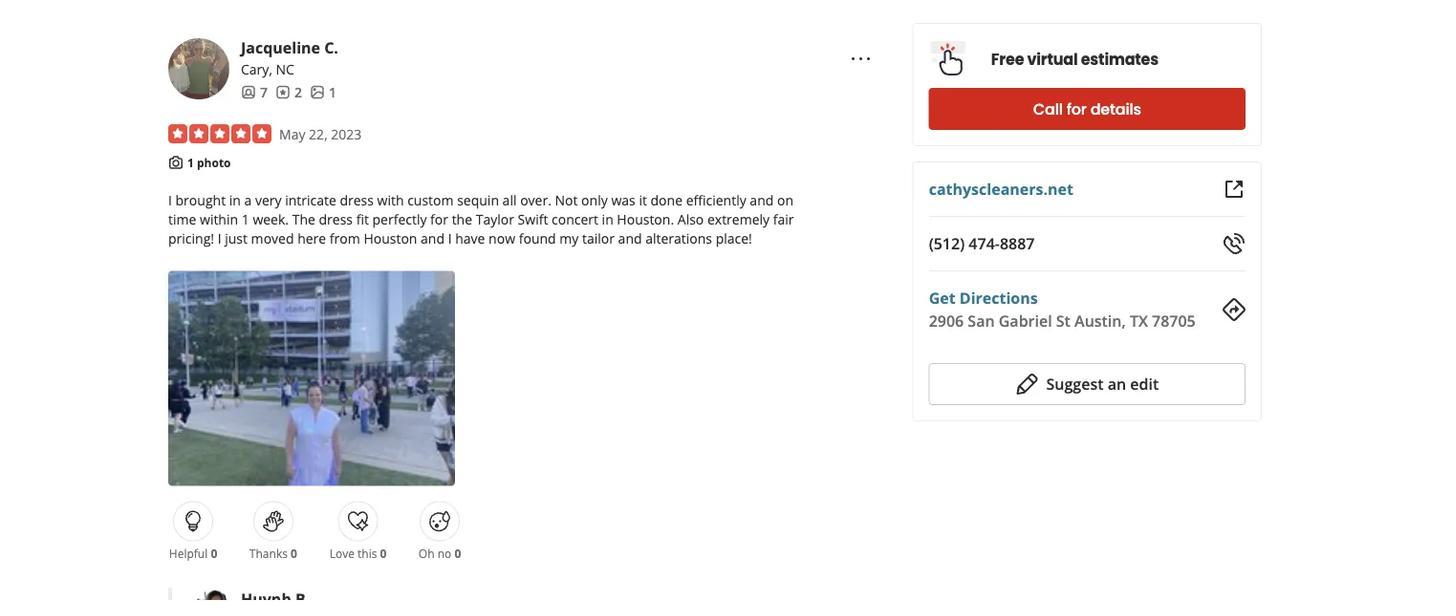 Task type: locate. For each thing, give the bounding box(es) containing it.
and down houston.
[[618, 230, 642, 248]]

i up time
[[168, 191, 172, 209]]

0 right helpful
[[211, 546, 217, 561]]

1
[[329, 83, 336, 101], [187, 155, 194, 171], [242, 210, 249, 229]]

jacqueline c. link
[[241, 37, 338, 58]]

(0 reactions) element for thanks 0
[[291, 546, 297, 561]]

0 right this
[[380, 546, 387, 561]]

dress up "fit"
[[340, 191, 374, 209]]

the
[[452, 210, 472, 229]]

oh no 0
[[419, 546, 461, 561]]

may
[[279, 125, 305, 143]]

suggest an edit button
[[929, 363, 1246, 405]]

intricate
[[285, 191, 336, 209]]

photos element
[[310, 82, 336, 102]]

swift
[[518, 210, 548, 229]]

i
[[168, 191, 172, 209], [218, 230, 221, 248], [448, 230, 452, 248]]

with
[[377, 191, 404, 209]]

2906
[[929, 311, 964, 331]]

houston
[[364, 230, 417, 248]]

2 horizontal spatial i
[[448, 230, 452, 248]]

jacqueline
[[241, 37, 320, 58]]

from
[[330, 230, 360, 248]]

dress
[[340, 191, 374, 209], [319, 210, 353, 229]]

1 horizontal spatial in
[[602, 210, 613, 229]]

2 (0 reactions) element from the left
[[291, 546, 297, 561]]

nc
[[276, 60, 294, 78]]

fit
[[356, 210, 369, 229]]

0 vertical spatial in
[[229, 191, 241, 209]]

in up the tailor
[[602, 210, 613, 229]]

week.
[[253, 210, 289, 229]]

3 (0 reactions) element from the left
[[380, 546, 387, 561]]

free
[[991, 49, 1024, 70]]

78705
[[1152, 311, 1196, 331]]

the
[[292, 210, 315, 229]]

16 friends v2 image
[[241, 85, 256, 100]]

and left have
[[421, 230, 445, 248]]

1 vertical spatial for
[[430, 210, 448, 229]]

in left a
[[229, 191, 241, 209]]

dress up from
[[319, 210, 353, 229]]

(0 reactions) element right no
[[454, 546, 461, 561]]

2 horizontal spatial 1
[[329, 83, 336, 101]]

i left just
[[218, 230, 221, 248]]

0 vertical spatial for
[[1067, 98, 1087, 120]]

1 down a
[[242, 210, 249, 229]]

time
[[168, 210, 196, 229]]

only
[[581, 191, 608, 209]]

1 inside i brought in a very intricate dress with custom sequin all over. not only was it done efficiently and on time within 1 week. the dress fit perfectly for the taylor swift concert in houston. also extremely fair pricing! i just moved here from houston and i have now found my tailor and alterations place!
[[242, 210, 249, 229]]

have
[[455, 230, 485, 248]]

reviews element
[[275, 82, 302, 102]]

4 (0 reactions) element from the left
[[454, 546, 461, 561]]

0 horizontal spatial for
[[430, 210, 448, 229]]

taylor
[[476, 210, 514, 229]]

free virtual estimates
[[991, 49, 1159, 70]]

moved
[[251, 230, 294, 248]]

an
[[1108, 374, 1126, 394]]

1 (0 reactions) element from the left
[[211, 546, 217, 561]]

jacqueline c. cary, nc
[[241, 37, 338, 78]]

just
[[225, 230, 248, 248]]

love
[[330, 546, 355, 561]]

22,
[[309, 125, 327, 143]]

474-
[[969, 233, 1000, 254]]

helpful
[[169, 546, 208, 561]]

i left have
[[448, 230, 452, 248]]

(0 reactions) element
[[211, 546, 217, 561], [291, 546, 297, 561], [380, 546, 387, 561], [454, 546, 461, 561]]

16 camera v2 image
[[168, 155, 184, 170]]

0 vertical spatial 1
[[329, 83, 336, 101]]

5 star rating image
[[168, 124, 272, 144]]

0 horizontal spatial i
[[168, 191, 172, 209]]

1 right 16 camera v2 icon
[[187, 155, 194, 171]]

(512)
[[929, 233, 965, 254]]

extremely
[[707, 210, 770, 229]]

1 horizontal spatial for
[[1067, 98, 1087, 120]]

0 right thanks
[[291, 546, 297, 561]]

for down 'custom'
[[430, 210, 448, 229]]

and left the on on the top right of the page
[[750, 191, 774, 209]]

(0 reactions) element right this
[[380, 546, 387, 561]]

for right call in the right of the page
[[1067, 98, 1087, 120]]

and
[[750, 191, 774, 209], [421, 230, 445, 248], [618, 230, 642, 248]]

1 horizontal spatial and
[[618, 230, 642, 248]]

1 vertical spatial 1
[[187, 155, 194, 171]]

menu image
[[850, 47, 873, 70]]

edit
[[1130, 374, 1159, 394]]

my
[[560, 230, 579, 248]]

2
[[294, 83, 302, 101]]

found
[[519, 230, 556, 248]]

24 directions v2 image
[[1223, 298, 1246, 321]]

0 horizontal spatial 1
[[187, 155, 194, 171]]

1 horizontal spatial 1
[[242, 210, 249, 229]]

done
[[651, 191, 683, 209]]

oh
[[419, 546, 435, 561]]

0 vertical spatial dress
[[340, 191, 374, 209]]

perfectly
[[372, 210, 427, 229]]

call for details
[[1033, 98, 1141, 120]]

8887
[[1000, 233, 1035, 254]]

love this 0
[[330, 546, 387, 561]]

this
[[358, 546, 377, 561]]

thanks
[[249, 546, 288, 561]]

st
[[1056, 311, 1071, 331]]

(0 reactions) element for helpful 0
[[211, 546, 217, 561]]

a
[[244, 191, 252, 209]]

c.
[[324, 37, 338, 58]]

0 right no
[[454, 546, 461, 561]]

sequin
[[457, 191, 499, 209]]

2 horizontal spatial and
[[750, 191, 774, 209]]

(0 reactions) element right helpful
[[211, 546, 217, 561]]

no
[[438, 546, 451, 561]]

directions
[[960, 288, 1038, 308]]

2 vertical spatial 1
[[242, 210, 249, 229]]

0
[[211, 546, 217, 561], [291, 546, 297, 561], [380, 546, 387, 561], [454, 546, 461, 561]]

1 right the 16 photos v2
[[329, 83, 336, 101]]

virtual
[[1027, 49, 1078, 70]]

(0 reactions) element right thanks
[[291, 546, 297, 561]]

in
[[229, 191, 241, 209], [602, 210, 613, 229]]

4 0 from the left
[[454, 546, 461, 561]]

2 0 from the left
[[291, 546, 297, 561]]

1 inside photos element
[[329, 83, 336, 101]]



Task type: describe. For each thing, give the bounding box(es) containing it.
may 22, 2023
[[279, 125, 362, 143]]

also
[[678, 210, 704, 229]]

suggest
[[1046, 374, 1104, 394]]

call for details button
[[929, 88, 1246, 130]]

(512) 474-8887
[[929, 233, 1035, 254]]

cathyscleaners.net
[[929, 179, 1074, 199]]

within
[[200, 210, 238, 229]]

austin,
[[1075, 311, 1126, 331]]

all
[[502, 191, 517, 209]]

1 photo link
[[187, 155, 231, 171]]

fair
[[773, 210, 794, 229]]

here
[[297, 230, 326, 248]]

for inside button
[[1067, 98, 1087, 120]]

1 photo
[[187, 155, 231, 171]]

cathyscleaners.net link
[[929, 179, 1074, 199]]

16 photos v2 image
[[310, 85, 325, 100]]

suggest an edit
[[1046, 374, 1159, 394]]

helpful 0
[[169, 546, 217, 561]]

for inside i brought in a very intricate dress with custom sequin all over. not only was it done efficiently and on time within 1 week. the dress fit perfectly for the taylor swift concert in houston. also extremely fair pricing! i just moved here from houston and i have now found my tailor and alterations place!
[[430, 210, 448, 229]]

24 phone v2 image
[[1223, 232, 1246, 255]]

tx
[[1130, 311, 1148, 331]]

now
[[489, 230, 515, 248]]

get directions 2906 san gabriel st austin, tx 78705
[[929, 288, 1196, 331]]

7
[[260, 83, 268, 101]]

i brought in a very intricate dress with custom sequin all over. not only was it done efficiently and on time within 1 week. the dress fit perfectly for the taylor swift concert in houston. also extremely fair pricing! i just moved here from houston and i have now found my tailor and alterations place!
[[168, 191, 794, 248]]

1 vertical spatial dress
[[319, 210, 353, 229]]

alterations
[[645, 230, 712, 248]]

was
[[611, 191, 636, 209]]

1 0 from the left
[[211, 546, 217, 561]]

san
[[968, 311, 995, 331]]

1 horizontal spatial i
[[218, 230, 221, 248]]

gabriel
[[999, 311, 1052, 331]]

concert
[[552, 210, 598, 229]]

24 external link v2 image
[[1223, 178, 1246, 201]]

thanks 0
[[249, 546, 297, 561]]

16 review v2 image
[[275, 85, 291, 100]]

1 for 1 photo
[[187, 155, 194, 171]]

photo
[[197, 155, 231, 171]]

place!
[[716, 230, 752, 248]]

3 0 from the left
[[380, 546, 387, 561]]

it
[[639, 191, 647, 209]]

call
[[1033, 98, 1063, 120]]

2023
[[331, 125, 362, 143]]

1 vertical spatial in
[[602, 210, 613, 229]]

photo of jacqueline c. image
[[168, 38, 229, 100]]

(0 reactions) element for oh no 0
[[454, 546, 461, 561]]

get directions link
[[929, 288, 1038, 308]]

brought
[[175, 191, 226, 209]]

pricing!
[[168, 230, 214, 248]]

0 horizontal spatial in
[[229, 191, 241, 209]]

not
[[555, 191, 578, 209]]

(0 reactions) element for love this 0
[[380, 546, 387, 561]]

1 for 1
[[329, 83, 336, 101]]

get
[[929, 288, 956, 308]]

friends element
[[241, 82, 268, 102]]

on
[[777, 191, 793, 209]]

details
[[1091, 98, 1141, 120]]

estimates
[[1081, 49, 1159, 70]]

cary,
[[241, 60, 272, 78]]

houston.
[[617, 210, 674, 229]]

efficiently
[[686, 191, 746, 209]]

0 horizontal spatial and
[[421, 230, 445, 248]]

tailor
[[582, 230, 615, 248]]

24 pencil v2 image
[[1016, 373, 1039, 396]]

custom
[[407, 191, 454, 209]]

over.
[[520, 191, 552, 209]]

very
[[255, 191, 282, 209]]



Task type: vqa. For each thing, say whether or not it's contained in the screenshot.
24 external link v2 icon
yes



